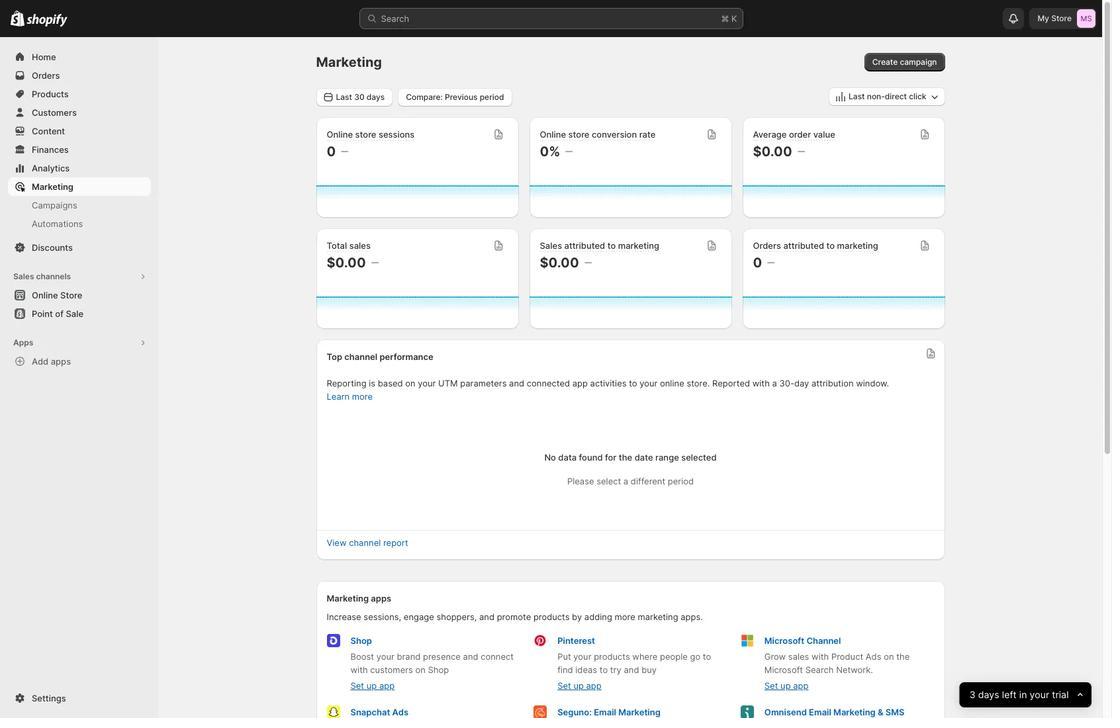 Task type: vqa. For each thing, say whether or not it's contained in the screenshot.


Task type: locate. For each thing, give the bounding box(es) containing it.
to inside the reporting is based on your utm parameters and connected app activities to your online store. reported with a 30-day attribution window. learn more
[[629, 378, 638, 389]]

1 horizontal spatial set up app link
[[558, 681, 602, 692]]

$0.00 down 'average' on the top
[[754, 144, 793, 160]]

set inside pinterest put your products where people go to find ideas to try and buy set up app
[[558, 681, 572, 692]]

no change image right 0%
[[566, 146, 573, 157]]

2 email from the left
[[810, 708, 832, 718]]

1 vertical spatial the
[[897, 652, 910, 662]]

1 horizontal spatial shop
[[428, 665, 449, 676]]

microsoft down grow
[[765, 665, 804, 676]]

orders link
[[8, 66, 151, 85]]

no change image for online store conversion rate
[[566, 146, 573, 157]]

&
[[878, 708, 884, 718]]

0 horizontal spatial 0
[[327, 144, 336, 160]]

1 last from the left
[[849, 91, 866, 101]]

2 store from the left
[[569, 129, 590, 140]]

on right product
[[884, 652, 895, 662]]

attributed
[[565, 240, 606, 251], [784, 240, 825, 251]]

1 vertical spatial channel
[[349, 538, 381, 549]]

attributed for 0
[[784, 240, 825, 251]]

1 horizontal spatial set
[[558, 681, 572, 692]]

1 horizontal spatial no change image
[[798, 146, 805, 157]]

1 horizontal spatial store
[[1052, 13, 1073, 23]]

set up app link for shop boost your brand presence and connect with customers on shop set up app
[[351, 681, 395, 692]]

your left online
[[640, 378, 658, 389]]

1 horizontal spatial email
[[810, 708, 832, 718]]

email right omnisend
[[810, 708, 832, 718]]

1 vertical spatial shop
[[428, 665, 449, 676]]

on right based
[[406, 378, 416, 389]]

1 horizontal spatial sales
[[540, 240, 563, 251]]

0 horizontal spatial more
[[352, 392, 373, 402]]

top channel performance
[[327, 352, 434, 362]]

0 horizontal spatial sales
[[13, 272, 34, 282]]

$0.00
[[754, 144, 793, 160], [327, 255, 366, 271], [540, 255, 579, 271]]

different
[[631, 476, 666, 487]]

discounts
[[32, 242, 73, 253]]

last inside dropdown button
[[336, 92, 352, 102]]

customers
[[371, 665, 413, 676]]

products
[[534, 612, 570, 623], [594, 652, 630, 662]]

0 horizontal spatial no change image
[[371, 258, 379, 268]]

omnisend email marketing & sms link
[[765, 708, 905, 718]]

your up 'customers'
[[377, 652, 395, 662]]

0 vertical spatial microsoft
[[765, 636, 805, 647]]

1 vertical spatial more
[[615, 612, 636, 623]]

more down is
[[352, 392, 373, 402]]

set up app link down 'customers'
[[351, 681, 395, 692]]

with
[[753, 378, 770, 389], [812, 652, 830, 662], [351, 665, 368, 676]]

0 vertical spatial 0
[[327, 144, 336, 160]]

2 vertical spatial with
[[351, 665, 368, 676]]

1 horizontal spatial $0.00
[[540, 255, 579, 271]]

0
[[327, 144, 336, 160], [754, 255, 763, 271]]

app down 'customers'
[[380, 681, 395, 692]]

0 vertical spatial period
[[480, 92, 504, 102]]

1 horizontal spatial up
[[574, 681, 584, 692]]

add apps button
[[8, 352, 151, 371]]

0 horizontal spatial store
[[355, 129, 377, 140]]

$0.00 down "total sales"
[[327, 255, 366, 271]]

up inside pinterest put your products where people go to find ideas to try and buy set up app
[[574, 681, 584, 692]]

0 vertical spatial search
[[381, 13, 410, 24]]

store left sessions
[[355, 129, 377, 140]]

0 horizontal spatial period
[[480, 92, 504, 102]]

period down range
[[668, 476, 694, 487]]

0 horizontal spatial attributed
[[565, 240, 606, 251]]

products up try
[[594, 652, 630, 662]]

0 horizontal spatial orders
[[32, 70, 60, 81]]

my
[[1038, 13, 1050, 23]]

reporting is based on your utm parameters and connected app activities to your online store. reported with a 30-day attribution window. learn more
[[327, 378, 890, 402]]

0 for orders
[[754, 255, 763, 271]]

set inside shop boost your brand presence and connect with customers on shop set up app
[[351, 681, 364, 692]]

apps inside add apps button
[[51, 356, 71, 367]]

1 horizontal spatial last
[[849, 91, 866, 101]]

1 store from the left
[[355, 129, 377, 140]]

set up app link down ideas
[[558, 681, 602, 692]]

1 vertical spatial no change image
[[371, 258, 379, 268]]

no change image for sales attributed to marketing
[[585, 258, 592, 268]]

1 vertical spatial products
[[594, 652, 630, 662]]

2 last from the left
[[336, 92, 352, 102]]

app down ideas
[[587, 681, 602, 692]]

apps right add
[[51, 356, 71, 367]]

0 vertical spatial apps
[[51, 356, 71, 367]]

apps for marketing apps
[[371, 594, 392, 604]]

1 set up app link from the left
[[351, 681, 395, 692]]

1 horizontal spatial attributed
[[784, 240, 825, 251]]

snapchat ads
[[351, 708, 409, 718]]

1 vertical spatial on
[[884, 652, 895, 662]]

settings
[[32, 694, 66, 704]]

2 horizontal spatial set
[[765, 681, 779, 692]]

email
[[594, 708, 617, 718], [810, 708, 832, 718]]

1 vertical spatial with
[[812, 652, 830, 662]]

compare: previous period
[[406, 92, 504, 102]]

store
[[355, 129, 377, 140], [569, 129, 590, 140]]

0 vertical spatial the
[[619, 452, 633, 463]]

with inside shop boost your brand presence and connect with customers on shop set up app
[[351, 665, 368, 676]]

average order value
[[754, 129, 836, 140]]

1 email from the left
[[594, 708, 617, 718]]

last inside 'dropdown button'
[[849, 91, 866, 101]]

2 horizontal spatial up
[[781, 681, 791, 692]]

create campaign
[[873, 57, 938, 67]]

$0.00 for total
[[327, 255, 366, 271]]

1 vertical spatial search
[[806, 665, 834, 676]]

snapchat
[[351, 708, 390, 718]]

$0.00 down sales attributed to marketing
[[540, 255, 579, 271]]

a
[[773, 378, 778, 389], [624, 476, 629, 487]]

search
[[381, 13, 410, 24], [806, 665, 834, 676]]

0 vertical spatial channel
[[345, 352, 378, 362]]

brand
[[397, 652, 421, 662]]

set inside microsoft channel grow sales with product ads on the microsoft search network. set up app
[[765, 681, 779, 692]]

no change image
[[341, 146, 349, 157], [566, 146, 573, 157], [585, 258, 592, 268], [768, 258, 775, 268]]

and left connected
[[510, 378, 525, 389]]

sales right total
[[350, 240, 371, 251]]

up
[[367, 681, 377, 692], [574, 681, 584, 692], [781, 681, 791, 692]]

store inside 'link'
[[60, 290, 82, 301]]

with down boost
[[351, 665, 368, 676]]

ads right snapchat
[[393, 708, 409, 718]]

1 up from the left
[[367, 681, 377, 692]]

0%
[[540, 144, 561, 160]]

last for last non-direct click
[[849, 91, 866, 101]]

1 horizontal spatial more
[[615, 612, 636, 623]]

3 up from the left
[[781, 681, 791, 692]]

1 horizontal spatial store
[[569, 129, 590, 140]]

0 horizontal spatial up
[[367, 681, 377, 692]]

2 vertical spatial on
[[416, 665, 426, 676]]

channel right top
[[345, 352, 378, 362]]

sales for sales channels
[[13, 272, 34, 282]]

pinterest link
[[558, 636, 596, 647]]

compare: previous period button
[[398, 88, 512, 106]]

2 horizontal spatial online
[[540, 129, 567, 140]]

grow
[[765, 652, 786, 662]]

app left activities at the right bottom of page
[[573, 378, 588, 389]]

omnisend
[[765, 708, 807, 718]]

0 horizontal spatial with
[[351, 665, 368, 676]]

last left non-
[[849, 91, 866, 101]]

last left 30
[[336, 92, 352, 102]]

1 vertical spatial microsoft
[[765, 665, 804, 676]]

set up app link up omnisend
[[765, 681, 809, 692]]

1 vertical spatial store
[[60, 290, 82, 301]]

3 set up app link from the left
[[765, 681, 809, 692]]

and
[[510, 378, 525, 389], [480, 612, 495, 623], [463, 652, 479, 662], [624, 665, 640, 676]]

0 vertical spatial orders
[[32, 70, 60, 81]]

0 horizontal spatial online
[[32, 290, 58, 301]]

of
[[55, 309, 64, 319]]

last 30 days
[[336, 92, 385, 102]]

30
[[355, 92, 365, 102]]

sessions,
[[364, 612, 402, 623]]

0 vertical spatial a
[[773, 378, 778, 389]]

ideas
[[576, 665, 598, 676]]

campaigns
[[32, 200, 77, 211]]

no change image down orders attributed to marketing
[[768, 258, 775, 268]]

1 horizontal spatial the
[[897, 652, 910, 662]]

1 horizontal spatial a
[[773, 378, 778, 389]]

1 horizontal spatial sales
[[789, 652, 810, 662]]

and right try
[[624, 665, 640, 676]]

marketing
[[316, 54, 382, 70], [32, 182, 73, 192], [327, 594, 369, 604], [619, 708, 661, 718], [834, 708, 876, 718]]

2 horizontal spatial $0.00
[[754, 144, 793, 160]]

seguno: email marketing link
[[558, 708, 661, 718]]

view
[[327, 538, 347, 549]]

add
[[32, 356, 49, 367]]

microsoft up grow
[[765, 636, 805, 647]]

2 attributed from the left
[[784, 240, 825, 251]]

your up ideas
[[574, 652, 592, 662]]

shop up boost
[[351, 636, 372, 647]]

1 horizontal spatial with
[[753, 378, 770, 389]]

seguno: email marketing
[[558, 708, 661, 718]]

channels
[[36, 272, 71, 282]]

up down ideas
[[574, 681, 584, 692]]

0 vertical spatial store
[[1052, 13, 1073, 23]]

0 horizontal spatial set up app link
[[351, 681, 395, 692]]

total
[[327, 240, 347, 251]]

1 vertical spatial orders
[[754, 240, 782, 251]]

period right previous
[[480, 92, 504, 102]]

online store link
[[8, 286, 151, 305]]

1 horizontal spatial orders
[[754, 240, 782, 251]]

online down last 30 days dropdown button
[[327, 129, 353, 140]]

and inside the reporting is based on your utm parameters and connected app activities to your online store. reported with a 30-day attribution window. learn more
[[510, 378, 525, 389]]

$0.00 for sales
[[540, 255, 579, 271]]

channel for view
[[349, 538, 381, 549]]

2 set from the left
[[558, 681, 572, 692]]

0 horizontal spatial search
[[381, 13, 410, 24]]

set up snapchat
[[351, 681, 364, 692]]

2 set up app link from the left
[[558, 681, 602, 692]]

apps up sessions,
[[371, 594, 392, 604]]

app up omnisend
[[794, 681, 809, 692]]

online up 0%
[[540, 129, 567, 140]]

1 vertical spatial 0
[[754, 255, 763, 271]]

a left 30-
[[773, 378, 778, 389]]

the inside microsoft channel grow sales with product ads on the microsoft search network. set up app
[[897, 652, 910, 662]]

orders for orders
[[32, 70, 60, 81]]

online up the point
[[32, 290, 58, 301]]

1 vertical spatial period
[[668, 476, 694, 487]]

your left utm at the bottom left
[[418, 378, 436, 389]]

set down find at the right of the page
[[558, 681, 572, 692]]

0 vertical spatial shop
[[351, 636, 372, 647]]

top
[[327, 352, 343, 362]]

2 horizontal spatial set up app link
[[765, 681, 809, 692]]

0 horizontal spatial store
[[60, 290, 82, 301]]

0 vertical spatial no change image
[[798, 146, 805, 157]]

1 horizontal spatial search
[[806, 665, 834, 676]]

0 vertical spatial with
[[753, 378, 770, 389]]

sales inside sales channels button
[[13, 272, 34, 282]]

1 vertical spatial a
[[624, 476, 629, 487]]

0 vertical spatial products
[[534, 612, 570, 623]]

channel inside 'button'
[[349, 538, 381, 549]]

ads
[[866, 652, 882, 662], [393, 708, 409, 718]]

up down 'customers'
[[367, 681, 377, 692]]

no change image down sales attributed to marketing
[[585, 258, 592, 268]]

0 vertical spatial sales
[[350, 240, 371, 251]]

1 microsoft from the top
[[765, 636, 805, 647]]

0 horizontal spatial shop
[[351, 636, 372, 647]]

set up app link
[[351, 681, 395, 692], [558, 681, 602, 692], [765, 681, 809, 692]]

previous
[[445, 92, 478, 102]]

1 attributed from the left
[[565, 240, 606, 251]]

1 horizontal spatial products
[[594, 652, 630, 662]]

app
[[573, 378, 588, 389], [380, 681, 395, 692], [587, 681, 602, 692], [794, 681, 809, 692]]

store right my
[[1052, 13, 1073, 23]]

order
[[790, 129, 812, 140]]

products left by
[[534, 612, 570, 623]]

shop
[[351, 636, 372, 647], [428, 665, 449, 676]]

0 horizontal spatial last
[[336, 92, 352, 102]]

shopify image
[[27, 14, 68, 27]]

on down brand
[[416, 665, 426, 676]]

channel right "view"
[[349, 538, 381, 549]]

and left 'connect'
[[463, 652, 479, 662]]

1 set from the left
[[351, 681, 364, 692]]

where
[[633, 652, 658, 662]]

sales down microsoft channel link
[[789, 652, 810, 662]]

with down channel on the right bottom of the page
[[812, 652, 830, 662]]

email right seguno:
[[594, 708, 617, 718]]

2 horizontal spatial with
[[812, 652, 830, 662]]

orders
[[32, 70, 60, 81], [754, 240, 782, 251]]

ads up network.
[[866, 652, 882, 662]]

up up omnisend
[[781, 681, 791, 692]]

0 horizontal spatial ads
[[393, 708, 409, 718]]

period inside 'compare: previous period' dropdown button
[[480, 92, 504, 102]]

0 horizontal spatial set
[[351, 681, 364, 692]]

products
[[32, 89, 69, 99]]

0 horizontal spatial email
[[594, 708, 617, 718]]

apps
[[51, 356, 71, 367], [371, 594, 392, 604]]

store left conversion
[[569, 129, 590, 140]]

marketing up last 30 days dropdown button
[[316, 54, 382, 70]]

no change image down "online store sessions"
[[341, 146, 349, 157]]

performance
[[380, 352, 434, 362]]

store up "sale"
[[60, 290, 82, 301]]

0 vertical spatial ads
[[866, 652, 882, 662]]

sales
[[350, 240, 371, 251], [789, 652, 810, 662]]

the right for
[[619, 452, 633, 463]]

pinterest
[[558, 636, 596, 647]]

1 vertical spatial apps
[[371, 594, 392, 604]]

1 horizontal spatial apps
[[371, 594, 392, 604]]

1 vertical spatial sales
[[13, 272, 34, 282]]

3 set from the left
[[765, 681, 779, 692]]

online for 0%
[[540, 129, 567, 140]]

0 horizontal spatial $0.00
[[327, 255, 366, 271]]

0 down orders attributed to marketing
[[754, 255, 763, 271]]

value
[[814, 129, 836, 140]]

a right select
[[624, 476, 629, 487]]

no change image
[[798, 146, 805, 157], [371, 258, 379, 268]]

0 vertical spatial more
[[352, 392, 373, 402]]

my store
[[1038, 13, 1073, 23]]

set down grow
[[765, 681, 779, 692]]

apps
[[13, 338, 33, 348]]

0 vertical spatial on
[[406, 378, 416, 389]]

online
[[660, 378, 685, 389]]

marketing for 0
[[838, 240, 879, 251]]

set up app link for microsoft channel grow sales with product ads on the microsoft search network. set up app
[[765, 681, 809, 692]]

store
[[1052, 13, 1073, 23], [60, 290, 82, 301]]

shop down presence
[[428, 665, 449, 676]]

0 down "online store sessions"
[[327, 144, 336, 160]]

0 horizontal spatial apps
[[51, 356, 71, 367]]

0 vertical spatial sales
[[540, 240, 563, 251]]

1 horizontal spatial 0
[[754, 255, 763, 271]]

1 horizontal spatial online
[[327, 129, 353, 140]]

the right product
[[897, 652, 910, 662]]

with left 30-
[[753, 378, 770, 389]]

2 microsoft from the top
[[765, 665, 804, 676]]

select
[[597, 476, 622, 487]]

more right the adding
[[615, 612, 636, 623]]

1 vertical spatial sales
[[789, 652, 810, 662]]

2 up from the left
[[574, 681, 584, 692]]

30-
[[780, 378, 795, 389]]

0 horizontal spatial sales
[[350, 240, 371, 251]]

compare:
[[406, 92, 443, 102]]

1 horizontal spatial ads
[[866, 652, 882, 662]]

activities
[[591, 378, 627, 389]]



Task type: describe. For each thing, give the bounding box(es) containing it.
online store button
[[0, 286, 159, 305]]

found
[[579, 452, 603, 463]]

snapchat ads link
[[351, 708, 409, 718]]

create campaign button
[[865, 53, 946, 72]]

last for last 30 days
[[336, 92, 352, 102]]

sales for sales attributed to marketing
[[540, 240, 563, 251]]

your inside shop boost your brand presence and connect with customers on shop set up app
[[377, 652, 395, 662]]

buy
[[642, 665, 657, 676]]

and inside shop boost your brand presence and connect with customers on shop set up app
[[463, 652, 479, 662]]

discounts link
[[8, 238, 151, 257]]

orders for orders attributed to marketing
[[754, 240, 782, 251]]

email for omnisend
[[810, 708, 832, 718]]

apps.
[[681, 612, 703, 623]]

shop link
[[351, 636, 372, 647]]

online store sessions
[[327, 129, 415, 140]]

⌘ k
[[722, 13, 738, 24]]

store for online store
[[60, 290, 82, 301]]

presence
[[423, 652, 461, 662]]

1 vertical spatial ads
[[393, 708, 409, 718]]

non-
[[868, 91, 886, 101]]

no change image for sales
[[371, 258, 379, 268]]

more inside the reporting is based on your utm parameters and connected app activities to your online store. reported with a 30-day attribution window. learn more
[[352, 392, 373, 402]]

analytics
[[32, 163, 70, 174]]

attribution
[[812, 378, 854, 389]]

up inside shop boost your brand presence and connect with customers on shop set up app
[[367, 681, 377, 692]]

point of sale button
[[0, 305, 159, 323]]

point
[[32, 309, 53, 319]]

app inside microsoft channel grow sales with product ads on the microsoft search network. set up app
[[794, 681, 809, 692]]

on inside shop boost your brand presence and connect with customers on shop set up app
[[416, 665, 426, 676]]

campaigns link
[[8, 196, 151, 215]]

email for seguno:
[[594, 708, 617, 718]]

last 30 days button
[[316, 88, 393, 106]]

and left 'promote'
[[480, 612, 495, 623]]

days
[[367, 92, 385, 102]]

store for 0%
[[569, 129, 590, 140]]

microsoft channel grow sales with product ads on the microsoft search network. set up app
[[765, 636, 910, 692]]

learn
[[327, 392, 350, 402]]

date
[[635, 452, 654, 463]]

no
[[545, 452, 556, 463]]

online inside online store 'link'
[[32, 290, 58, 301]]

attributed for $0.00
[[565, 240, 606, 251]]

direct
[[886, 91, 908, 101]]

marketing up the increase
[[327, 594, 369, 604]]

connected
[[527, 378, 570, 389]]

store for my store
[[1052, 13, 1073, 23]]

k
[[732, 13, 738, 24]]

ads inside microsoft channel grow sales with product ads on the microsoft search network. set up app
[[866, 652, 882, 662]]

go
[[691, 652, 701, 662]]

marketing down buy
[[619, 708, 661, 718]]

search inside microsoft channel grow sales with product ads on the microsoft search network. set up app
[[806, 665, 834, 676]]

store for 0
[[355, 129, 377, 140]]

window.
[[857, 378, 890, 389]]

campaign
[[901, 57, 938, 67]]

find
[[558, 665, 573, 676]]

pinterest put your products where people go to find ideas to try and buy set up app
[[558, 636, 712, 692]]

shoppers,
[[437, 612, 477, 623]]

put
[[558, 652, 572, 662]]

range
[[656, 452, 680, 463]]

automations
[[32, 219, 83, 229]]

sales channels
[[13, 272, 71, 282]]

orders attributed to marketing
[[754, 240, 879, 251]]

utm
[[439, 378, 458, 389]]

adding
[[585, 612, 613, 623]]

marketing link
[[8, 178, 151, 196]]

0 horizontal spatial products
[[534, 612, 570, 623]]

marketing for $0.00
[[619, 240, 660, 251]]

and inside pinterest put your products where people go to find ideas to try and buy set up app
[[624, 665, 640, 676]]

product
[[832, 652, 864, 662]]

average
[[754, 129, 787, 140]]

seguno:
[[558, 708, 592, 718]]

products link
[[8, 85, 151, 103]]

0 horizontal spatial the
[[619, 452, 633, 463]]

0 for online
[[327, 144, 336, 160]]

day
[[795, 378, 810, 389]]

on inside the reporting is based on your utm parameters and connected app activities to your online store. reported with a 30-day attribution window. learn more
[[406, 378, 416, 389]]

connect
[[481, 652, 514, 662]]

sale
[[66, 309, 84, 319]]

learn more link
[[327, 392, 373, 402]]

online for 0
[[327, 129, 353, 140]]

no change image for order
[[798, 146, 805, 157]]

boost
[[351, 652, 374, 662]]

engage
[[404, 612, 434, 623]]

marketing apps
[[327, 594, 392, 604]]

1 horizontal spatial period
[[668, 476, 694, 487]]

is
[[369, 378, 376, 389]]

set up app link for pinterest put your products where people go to find ideas to try and buy set up app
[[558, 681, 602, 692]]

reported
[[713, 378, 751, 389]]

no change image for online store sessions
[[341, 146, 349, 157]]

up inside microsoft channel grow sales with product ads on the microsoft search network. set up app
[[781, 681, 791, 692]]

channel for top
[[345, 352, 378, 362]]

home
[[32, 52, 56, 62]]

last non-direct click
[[849, 91, 927, 101]]

apps for add apps
[[51, 356, 71, 367]]

point of sale
[[32, 309, 84, 319]]

sales inside microsoft channel grow sales with product ads on the microsoft search network. set up app
[[789, 652, 810, 662]]

online store
[[32, 290, 82, 301]]

reporting
[[327, 378, 367, 389]]

finances link
[[8, 140, 151, 159]]

analytics link
[[8, 159, 151, 178]]

0 horizontal spatial a
[[624, 476, 629, 487]]

increase sessions, engage shoppers, and promote products by adding more marketing apps.
[[327, 612, 703, 623]]

omnisend email marketing & sms
[[765, 708, 905, 718]]

based
[[378, 378, 403, 389]]

with inside the reporting is based on your utm parameters and connected app activities to your online store. reported with a 30-day attribution window. learn more
[[753, 378, 770, 389]]

parameters
[[461, 378, 507, 389]]

products inside pinterest put your products where people go to find ideas to try and buy set up app
[[594, 652, 630, 662]]

shopify image
[[11, 10, 25, 26]]

with inside microsoft channel grow sales with product ads on the microsoft search network. set up app
[[812, 652, 830, 662]]

customers
[[32, 107, 77, 118]]

shop boost your brand presence and connect with customers on shop set up app
[[351, 636, 514, 692]]

view channel report
[[327, 538, 409, 549]]

app inside the reporting is based on your utm parameters and connected app activities to your online store. reported with a 30-day attribution window. learn more
[[573, 378, 588, 389]]

rate
[[640, 129, 656, 140]]

marketing left &
[[834, 708, 876, 718]]

by
[[572, 612, 582, 623]]

please select a different period
[[568, 476, 694, 487]]

app inside shop boost your brand presence and connect with customers on shop set up app
[[380, 681, 395, 692]]

channel
[[807, 636, 842, 647]]

please
[[568, 476, 595, 487]]

customers link
[[8, 103, 151, 122]]

store.
[[687, 378, 710, 389]]

sms
[[886, 708, 905, 718]]

for
[[605, 452, 617, 463]]

sales channels button
[[8, 268, 151, 286]]

$0.00 for average
[[754, 144, 793, 160]]

my store image
[[1078, 9, 1096, 28]]

settings link
[[8, 690, 151, 708]]

marketing down analytics
[[32, 182, 73, 192]]

app inside pinterest put your products where people go to find ideas to try and buy set up app
[[587, 681, 602, 692]]

create
[[873, 57, 899, 67]]

content link
[[8, 122, 151, 140]]

a inside the reporting is based on your utm parameters and connected app activities to your online store. reported with a 30-day attribution window. learn more
[[773, 378, 778, 389]]

no change image for orders attributed to marketing
[[768, 258, 775, 268]]

your inside pinterest put your products where people go to find ideas to try and buy set up app
[[574, 652, 592, 662]]

add apps
[[32, 356, 71, 367]]

on inside microsoft channel grow sales with product ads on the microsoft search network. set up app
[[884, 652, 895, 662]]

⌘
[[722, 13, 730, 24]]



